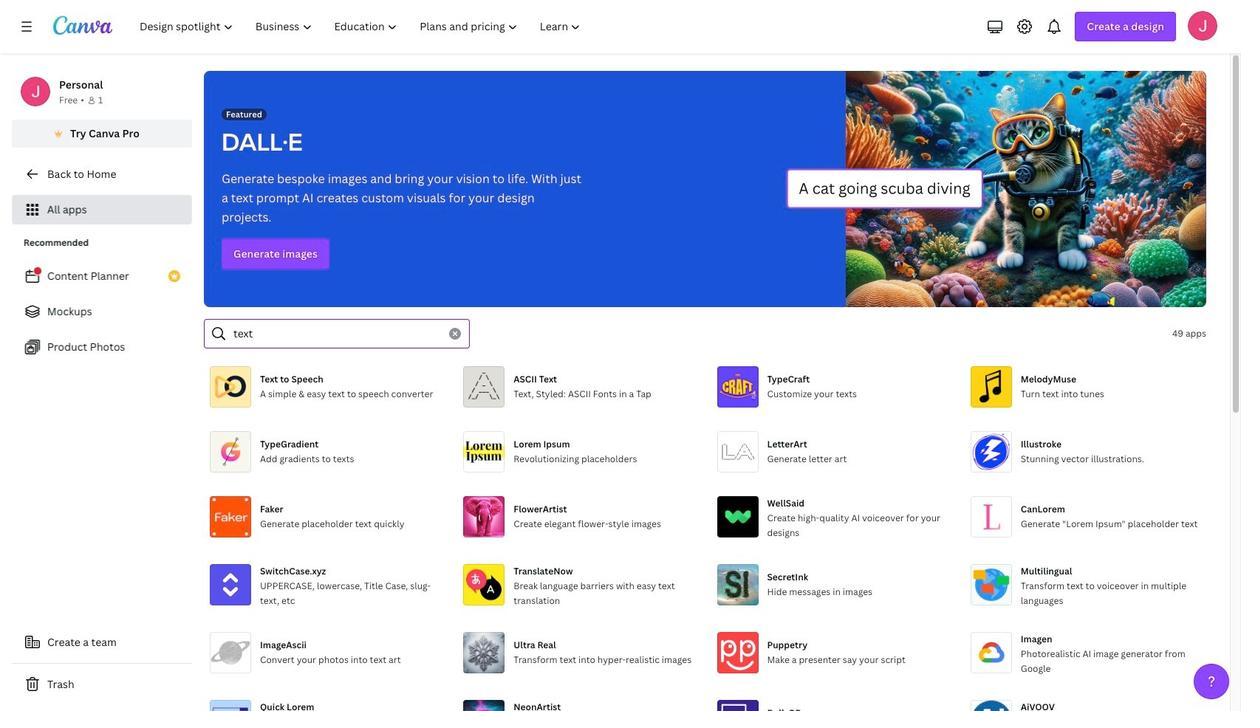 Task type: vqa. For each thing, say whether or not it's contained in the screenshot.
Top level navigation ELEMENT
yes



Task type: locate. For each thing, give the bounding box(es) containing it.
james peterson image
[[1189, 11, 1218, 41]]

list
[[12, 262, 192, 362]]

Input field to search for apps search field
[[234, 320, 441, 348]]



Task type: describe. For each thing, give the bounding box(es) containing it.
an image with a cursor next to a text box containing the prompt "a cat going scuba diving" to generate an image. the generated image of a cat doing scuba diving is behind the text box. image
[[787, 71, 1207, 308]]

top level navigation element
[[130, 12, 594, 41]]



